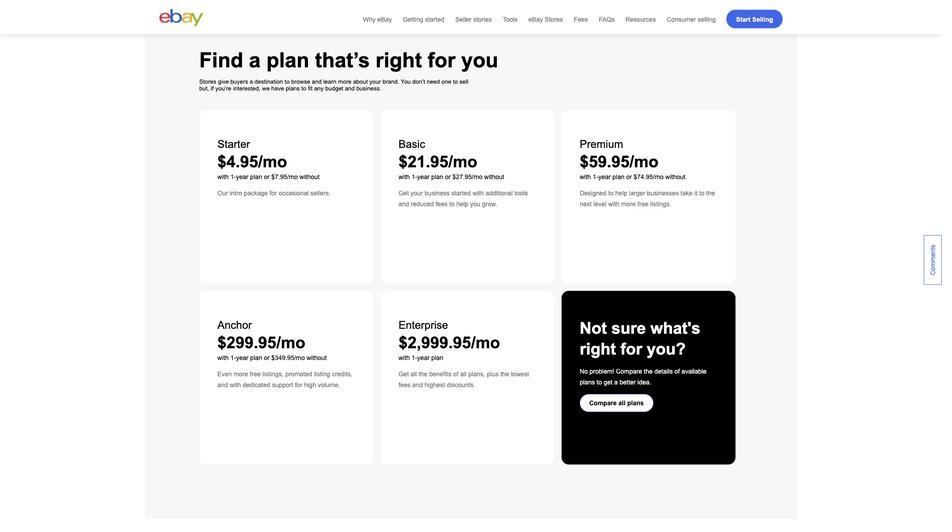 Task type: describe. For each thing, give the bounding box(es) containing it.
get your business started with additional tools and reduced fees to help you grow.
[[399, 190, 528, 208]]

start selling
[[736, 15, 773, 23]]

no problem! compare the details of available plans to get a better idea.
[[580, 368, 707, 386]]

buyers
[[230, 78, 248, 85]]

our intro package for occasional sellers.
[[217, 190, 331, 197]]

and right budget
[[345, 85, 355, 92]]

with inside get your business started with additional tools and reduced fees to help you grow.
[[473, 190, 484, 197]]

don't
[[412, 78, 425, 85]]

with inside basic $21.95/mo with 1-year plan or $27.95/mo without
[[399, 174, 410, 181]]

1- for $4.95/mo
[[230, 174, 236, 181]]

lowest
[[511, 371, 529, 378]]

with inside even more free listings, promoted listing credits, and with dedicated support for high volume.
[[230, 382, 241, 389]]

more inside even more free listings, promoted listing credits, and with dedicated support for high volume.
[[234, 371, 248, 378]]

seller stories
[[455, 15, 492, 23]]

to inside no problem! compare the details of available plans to get a better idea.
[[597, 379, 602, 386]]

larger
[[629, 190, 645, 197]]

selling
[[752, 15, 773, 23]]

or for $299.95/mo
[[264, 355, 270, 362]]

plans inside no problem! compare the details of available plans to get a better idea.
[[580, 379, 595, 386]]

faqs
[[599, 15, 615, 23]]

a inside stores give buyers a destination to browse and learn more about your brand. you don't need one to sell but, if you're interested, we have plans to fit any budget and business.
[[250, 78, 253, 85]]

basic $21.95/mo with 1-year plan or $27.95/mo without
[[399, 138, 504, 181]]

of inside "get all the benefits of all plans, plus the lowest fees and highest discounts."
[[453, 371, 459, 378]]

for inside the not sure what's right for you?
[[621, 340, 642, 359]]

plan for $299.95/mo
[[250, 355, 262, 362]]

take
[[681, 190, 693, 197]]

find a plan that's right for you
[[199, 49, 498, 72]]

with inside "designed to help larger businesses take it to the next level with more free listings."
[[608, 201, 620, 208]]

with inside premium $59.95/mo with 1-year plan or $74.95/mo without
[[580, 174, 591, 181]]

right inside the not sure what's right for you?
[[580, 340, 616, 359]]

$27.95/mo
[[453, 174, 483, 181]]

have
[[271, 85, 284, 92]]

fit
[[308, 85, 313, 92]]

budget
[[325, 85, 343, 92]]

your inside get your business started with additional tools and reduced fees to help you grow.
[[411, 190, 423, 197]]

listings,
[[263, 371, 284, 378]]

promoted
[[285, 371, 312, 378]]

give
[[218, 78, 229, 85]]

stories
[[473, 15, 492, 23]]

what's
[[651, 319, 701, 338]]

consumer selling link
[[667, 14, 716, 24]]

your inside stores give buyers a destination to browse and learn more about your brand. you don't need one to sell but, if you're interested, we have plans to fit any budget and business.
[[370, 78, 381, 85]]

brand.
[[383, 78, 399, 85]]

one
[[442, 78, 451, 85]]

basic
[[399, 138, 425, 150]]

sellers.
[[311, 190, 331, 197]]

and inside "get all the benefits of all plans, plus the lowest fees and highest discounts."
[[412, 382, 423, 389]]

help inside get your business started with additional tools and reduced fees to help you grow.
[[456, 201, 468, 208]]

you inside get your business started with additional tools and reduced fees to help you grow.
[[470, 201, 480, 208]]

grow.
[[482, 201, 497, 208]]

enterprise $2,999.95/mo with 1-year plan
[[399, 319, 500, 362]]

why ebay link
[[363, 14, 392, 24]]

additional
[[486, 190, 513, 197]]

to right the designed on the top of the page
[[608, 190, 614, 197]]

no
[[580, 368, 588, 376]]

sell
[[460, 78, 468, 85]]

volume.
[[318, 382, 340, 389]]

fees
[[574, 15, 588, 23]]

and for stores give buyers a destination to browse and learn more about your brand. you don't need one to sell but, if you're interested, we have plans to fit any budget and business.
[[312, 78, 322, 85]]

highest
[[425, 382, 445, 389]]

tools link
[[503, 14, 518, 24]]

idea.
[[638, 379, 651, 386]]

1- for $21.95/mo
[[412, 174, 417, 181]]

consumer selling
[[667, 15, 716, 23]]

0 vertical spatial you
[[461, 49, 498, 72]]

plan for $4.95/mo
[[250, 174, 262, 181]]

premium
[[580, 138, 623, 150]]

you're
[[215, 85, 231, 92]]

0 vertical spatial stores
[[545, 15, 563, 23]]

tools
[[503, 15, 518, 23]]

need
[[427, 78, 440, 85]]

1 horizontal spatial all
[[460, 371, 467, 378]]

or for $59.95/mo
[[626, 174, 632, 181]]

plan for $2,999.95/mo
[[431, 355, 443, 362]]

get for $2,999.95/mo
[[399, 371, 409, 378]]

compare all plans
[[589, 400, 644, 407]]

getting started link
[[403, 14, 444, 24]]

you?
[[647, 340, 686, 359]]

occasional
[[279, 190, 309, 197]]

selling
[[698, 15, 716, 23]]

available
[[682, 368, 707, 376]]

year for $4.95/mo
[[236, 174, 248, 181]]

plus
[[487, 371, 499, 378]]

level
[[594, 201, 607, 208]]

comments link
[[924, 236, 942, 285]]

year for $21.95/mo
[[417, 174, 430, 181]]

without for $59.95/mo
[[665, 174, 686, 181]]

0 vertical spatial right
[[376, 49, 422, 72]]

find
[[199, 49, 243, 72]]

for right package
[[270, 190, 277, 197]]

you
[[401, 78, 411, 85]]

free inside "designed to help larger businesses take it to the next level with more free listings."
[[638, 201, 649, 208]]

1 ebay from the left
[[378, 15, 392, 23]]

discounts.
[[447, 382, 475, 389]]

without for $4.95/mo
[[300, 174, 320, 181]]

stores inside stores give buyers a destination to browse and learn more about your brand. you don't need one to sell but, if you're interested, we have plans to fit any budget and business.
[[199, 78, 216, 85]]

designed
[[580, 190, 607, 197]]

plan for $59.95/mo
[[613, 174, 625, 181]]

details
[[655, 368, 673, 376]]

problem!
[[590, 368, 614, 376]]

destination
[[255, 78, 283, 85]]

plans inside button
[[627, 400, 644, 407]]

high
[[304, 382, 316, 389]]

if
[[211, 85, 214, 92]]

compare inside button
[[589, 400, 617, 407]]

package
[[244, 190, 268, 197]]

resources link
[[626, 14, 656, 24]]

that's
[[315, 49, 370, 72]]

$349.95/mo
[[271, 355, 305, 362]]

but,
[[199, 85, 209, 92]]

fees inside get your business started with additional tools and reduced fees to help you grow.
[[436, 201, 448, 208]]

more inside "designed to help larger businesses take it to the next level with more free listings."
[[621, 201, 636, 208]]

enterprise
[[399, 319, 448, 332]]

with inside enterprise $2,999.95/mo with 1-year plan
[[399, 355, 410, 362]]



Task type: locate. For each thing, give the bounding box(es) containing it.
0 vertical spatial plans
[[286, 85, 300, 92]]

1 vertical spatial your
[[411, 190, 423, 197]]

all for compare
[[619, 400, 626, 407]]

comments
[[930, 245, 937, 276]]

year
[[236, 174, 248, 181], [417, 174, 430, 181], [599, 174, 611, 181], [236, 355, 248, 362], [417, 355, 430, 362]]

all for get
[[411, 371, 417, 378]]

plan inside premium $59.95/mo with 1-year plan or $74.95/mo without
[[613, 174, 625, 181]]

1 horizontal spatial your
[[411, 190, 423, 197]]

0 vertical spatial free
[[638, 201, 649, 208]]

0 horizontal spatial fees
[[399, 382, 411, 389]]

0 horizontal spatial your
[[370, 78, 381, 85]]

$2,999.95/mo
[[399, 334, 500, 353]]

year inside basic $21.95/mo with 1-year plan or $27.95/mo without
[[417, 174, 430, 181]]

anchor $299.95/mo with 1-year plan or $349.95/mo without
[[217, 319, 327, 362]]

0 horizontal spatial started
[[425, 15, 444, 23]]

compare down get
[[589, 400, 617, 407]]

the right it
[[706, 190, 715, 197]]

and left reduced
[[399, 201, 409, 208]]

1 vertical spatial get
[[399, 371, 409, 378]]

0 vertical spatial your
[[370, 78, 381, 85]]

1 vertical spatial right
[[580, 340, 616, 359]]

plan inside anchor $299.95/mo with 1-year plan or $349.95/mo without
[[250, 355, 262, 362]]

1 vertical spatial compare
[[589, 400, 617, 407]]

right down not
[[580, 340, 616, 359]]

free up the dedicated
[[250, 371, 261, 378]]

$4.95/mo
[[217, 153, 287, 171]]

compare inside no problem! compare the details of available plans to get a better idea.
[[616, 368, 642, 376]]

sure
[[612, 319, 646, 338]]

a inside no problem! compare the details of available plans to get a better idea.
[[614, 379, 618, 386]]

the inside no problem! compare the details of available plans to get a better idea.
[[644, 368, 653, 376]]

you up sell
[[461, 49, 498, 72]]

business.
[[356, 85, 381, 92]]

and for even more free listings, promoted listing credits, and with dedicated support for high volume.
[[217, 382, 228, 389]]

with down basic on the top of page
[[399, 174, 410, 181]]

1 vertical spatial stores
[[199, 78, 216, 85]]

all up the discounts.
[[460, 371, 467, 378]]

year for $299.95/mo
[[236, 355, 248, 362]]

help
[[615, 190, 627, 197], [456, 201, 468, 208]]

plans down no
[[580, 379, 595, 386]]

get left benefits
[[399, 371, 409, 378]]

plan inside basic $21.95/mo with 1-year plan or $27.95/mo without
[[431, 174, 443, 181]]

plan
[[266, 49, 309, 72], [250, 174, 262, 181], [431, 174, 443, 181], [613, 174, 625, 181], [250, 355, 262, 362], [431, 355, 443, 362]]

business
[[425, 190, 450, 197]]

or left $7.95/mo
[[264, 174, 270, 181]]

$299.95/mo
[[217, 334, 305, 353]]

0 horizontal spatial plans
[[286, 85, 300, 92]]

right up you
[[376, 49, 422, 72]]

started down $27.95/mo
[[452, 190, 471, 197]]

free inside even more free listings, promoted listing credits, and with dedicated support for high volume.
[[250, 371, 261, 378]]

listings.
[[650, 201, 671, 208]]

fees down the business
[[436, 201, 448, 208]]

2 horizontal spatial plans
[[627, 400, 644, 407]]

without up take
[[665, 174, 686, 181]]

benefits
[[429, 371, 452, 378]]

1- inside basic $21.95/mo with 1-year plan or $27.95/mo without
[[412, 174, 417, 181]]

get inside "get all the benefits of all plans, plus the lowest fees and highest discounts."
[[399, 371, 409, 378]]

started
[[425, 15, 444, 23], [452, 190, 471, 197]]

plan inside the starter $4.95/mo with 1-year plan or $7.95/mo without
[[250, 174, 262, 181]]

of inside no problem! compare the details of available plans to get a better idea.
[[675, 368, 680, 376]]

plan down $59.95/mo
[[613, 174, 625, 181]]

to right it
[[699, 190, 705, 197]]

to
[[285, 78, 290, 85], [453, 78, 458, 85], [301, 85, 306, 92], [608, 190, 614, 197], [699, 190, 705, 197], [449, 201, 455, 208], [597, 379, 602, 386]]

0 vertical spatial help
[[615, 190, 627, 197]]

0 horizontal spatial all
[[411, 371, 417, 378]]

get for $21.95/mo
[[399, 190, 409, 197]]

more right learn
[[338, 78, 352, 85]]

year up benefits
[[417, 355, 430, 362]]

1 horizontal spatial more
[[338, 78, 352, 85]]

with up even
[[217, 355, 229, 362]]

more inside stores give buyers a destination to browse and learn more about your brand. you don't need one to sell but, if you're interested, we have plans to fit any budget and business.
[[338, 78, 352, 85]]

plan down $299.95/mo
[[250, 355, 262, 362]]

0 vertical spatial more
[[338, 78, 352, 85]]

year for $59.95/mo
[[599, 174, 611, 181]]

ebay stores
[[529, 15, 563, 23]]

1- down 'enterprise'
[[412, 355, 417, 362]]

get left the business
[[399, 190, 409, 197]]

even
[[217, 371, 232, 378]]

help inside "designed to help larger businesses take it to the next level with more free listings."
[[615, 190, 627, 197]]

to down the business
[[449, 201, 455, 208]]

2 vertical spatial more
[[234, 371, 248, 378]]

1- inside anchor $299.95/mo with 1-year plan or $349.95/mo without
[[230, 355, 236, 362]]

1- inside enterprise $2,999.95/mo with 1-year plan
[[412, 355, 417, 362]]

year inside the starter $4.95/mo with 1-year plan or $7.95/mo without
[[236, 174, 248, 181]]

1 horizontal spatial started
[[452, 190, 471, 197]]

get
[[399, 190, 409, 197], [399, 371, 409, 378]]

a right buyers
[[250, 78, 253, 85]]

started right getting
[[425, 15, 444, 23]]

2 vertical spatial a
[[614, 379, 618, 386]]

with up "our"
[[217, 174, 229, 181]]

without inside premium $59.95/mo with 1-year plan or $74.95/mo without
[[665, 174, 686, 181]]

of up the discounts.
[[453, 371, 459, 378]]

get
[[604, 379, 613, 386]]

1 vertical spatial more
[[621, 201, 636, 208]]

plan down $21.95/mo
[[431, 174, 443, 181]]

and left highest
[[412, 382, 423, 389]]

plans inside stores give buyers a destination to browse and learn more about your brand. you don't need one to sell but, if you're interested, we have plans to fit any budget and business.
[[286, 85, 300, 92]]

browse
[[291, 78, 310, 85]]

dedicated
[[243, 382, 270, 389]]

0 vertical spatial a
[[249, 49, 261, 72]]

0 horizontal spatial free
[[250, 371, 261, 378]]

or inside the starter $4.95/mo with 1-year plan or $7.95/mo without
[[264, 174, 270, 181]]

2 horizontal spatial more
[[621, 201, 636, 208]]

get inside get your business started with additional tools and reduced fees to help you grow.
[[399, 190, 409, 197]]

stores left fees
[[545, 15, 563, 23]]

for down "promoted"
[[295, 382, 302, 389]]

0 horizontal spatial more
[[234, 371, 248, 378]]

next
[[580, 201, 592, 208]]

the right plus
[[501, 371, 509, 378]]

1 horizontal spatial free
[[638, 201, 649, 208]]

plans,
[[468, 371, 485, 378]]

plans right have
[[286, 85, 300, 92]]

resources
[[626, 15, 656, 23]]

or down $299.95/mo
[[264, 355, 270, 362]]

or down $59.95/mo
[[626, 174, 632, 181]]

or for $4.95/mo
[[264, 174, 270, 181]]

support
[[272, 382, 293, 389]]

year down $299.95/mo
[[236, 355, 248, 362]]

help left grow. on the top right of the page
[[456, 201, 468, 208]]

2 vertical spatial plans
[[627, 400, 644, 407]]

without inside anchor $299.95/mo with 1-year plan or $349.95/mo without
[[307, 355, 327, 362]]

get all the benefits of all plans, plus the lowest fees and highest discounts.
[[399, 371, 529, 389]]

or down $21.95/mo
[[445, 174, 451, 181]]

seller
[[455, 15, 472, 23]]

1 horizontal spatial fees
[[436, 201, 448, 208]]

1 vertical spatial started
[[452, 190, 471, 197]]

without up sellers.
[[300, 174, 320, 181]]

1 vertical spatial a
[[250, 78, 253, 85]]

stores give buyers a destination to browse and learn more about your brand. you don't need one to sell but, if you're interested, we have plans to fit any budget and business.
[[199, 78, 468, 92]]

year down $21.95/mo
[[417, 174, 430, 181]]

0 vertical spatial started
[[425, 15, 444, 23]]

fees link
[[574, 14, 588, 24]]

without for $21.95/mo
[[484, 174, 504, 181]]

free down larger
[[638, 201, 649, 208]]

right
[[376, 49, 422, 72], [580, 340, 616, 359]]

not sure what's right for you?
[[580, 319, 701, 359]]

we
[[262, 85, 270, 92]]

1 vertical spatial plans
[[580, 379, 595, 386]]

help left larger
[[615, 190, 627, 197]]

a right get
[[614, 379, 618, 386]]

and for get your business started with additional tools and reduced fees to help you grow.
[[399, 201, 409, 208]]

a up 'destination'
[[249, 49, 261, 72]]

1 vertical spatial fees
[[399, 382, 411, 389]]

to left get
[[597, 379, 602, 386]]

to left sell
[[453, 78, 458, 85]]

1 vertical spatial you
[[470, 201, 480, 208]]

1-
[[230, 174, 236, 181], [412, 174, 417, 181], [593, 174, 599, 181], [230, 355, 236, 362], [412, 355, 417, 362]]

free
[[638, 201, 649, 208], [250, 371, 261, 378]]

faqs link
[[599, 14, 615, 24]]

1 vertical spatial free
[[250, 371, 261, 378]]

compare up better
[[616, 368, 642, 376]]

plans down better
[[627, 400, 644, 407]]

the up highest
[[419, 371, 428, 378]]

the inside "designed to help larger businesses take it to the next level with more free listings."
[[706, 190, 715, 197]]

1 horizontal spatial right
[[580, 340, 616, 359]]

to right have
[[285, 78, 290, 85]]

ebay
[[378, 15, 392, 23], [529, 15, 543, 23]]

plan up browse
[[266, 49, 309, 72]]

without up additional
[[484, 174, 504, 181]]

or inside premium $59.95/mo with 1-year plan or $74.95/mo without
[[626, 174, 632, 181]]

for down sure
[[621, 340, 642, 359]]

even more free listings, promoted listing credits, and with dedicated support for high volume.
[[217, 371, 352, 389]]

$21.95/mo
[[399, 153, 478, 171]]

2 get from the top
[[399, 371, 409, 378]]

plan for $21.95/mo
[[431, 174, 443, 181]]

starter $4.95/mo with 1-year plan or $7.95/mo without
[[217, 138, 320, 181]]

for up one
[[428, 49, 456, 72]]

your up reduced
[[411, 190, 423, 197]]

intro
[[230, 190, 242, 197]]

the up the idea.
[[644, 368, 653, 376]]

1- for $59.95/mo
[[593, 174, 599, 181]]

1- for $2,999.95/mo
[[412, 355, 417, 362]]

started inside get your business started with additional tools and reduced fees to help you grow.
[[452, 190, 471, 197]]

getting started
[[403, 15, 444, 23]]

designed to help larger businesses take it to the next level with more free listings.
[[580, 190, 715, 208]]

compare
[[616, 368, 642, 376], [589, 400, 617, 407]]

year for $2,999.95/mo
[[417, 355, 430, 362]]

with down 'enterprise'
[[399, 355, 410, 362]]

and
[[312, 78, 322, 85], [345, 85, 355, 92], [399, 201, 409, 208], [217, 382, 228, 389], [412, 382, 423, 389]]

to inside get your business started with additional tools and reduced fees to help you grow.
[[449, 201, 455, 208]]

all
[[411, 371, 417, 378], [460, 371, 467, 378], [619, 400, 626, 407]]

premium $59.95/mo with 1-year plan or $74.95/mo without
[[580, 138, 686, 181]]

0 horizontal spatial help
[[456, 201, 468, 208]]

1 horizontal spatial ebay
[[529, 15, 543, 23]]

your right about
[[370, 78, 381, 85]]

anchor
[[217, 319, 252, 332]]

0 vertical spatial fees
[[436, 201, 448, 208]]

and left learn
[[312, 78, 322, 85]]

1- up intro
[[230, 174, 236, 181]]

you left grow. on the top right of the page
[[470, 201, 480, 208]]

with up grow. on the top right of the page
[[473, 190, 484, 197]]

with down even
[[230, 382, 241, 389]]

$59.95/mo
[[580, 153, 659, 171]]

1 horizontal spatial help
[[615, 190, 627, 197]]

learn
[[323, 78, 336, 85]]

1- for $299.95/mo
[[230, 355, 236, 362]]

more down larger
[[621, 201, 636, 208]]

1- up even
[[230, 355, 236, 362]]

or for $21.95/mo
[[445, 174, 451, 181]]

0 horizontal spatial ebay
[[378, 15, 392, 23]]

fees inside "get all the benefits of all plans, plus the lowest fees and highest discounts."
[[399, 382, 411, 389]]

for inside even more free listings, promoted listing credits, and with dedicated support for high volume.
[[295, 382, 302, 389]]

and down even
[[217, 382, 228, 389]]

reduced
[[411, 201, 434, 208]]

1 horizontal spatial plans
[[580, 379, 595, 386]]

of right details
[[675, 368, 680, 376]]

all inside button
[[619, 400, 626, 407]]

plan up benefits
[[431, 355, 443, 362]]

$7.95/mo
[[271, 174, 298, 181]]

1 horizontal spatial stores
[[545, 15, 563, 23]]

plan down $4.95/mo
[[250, 174, 262, 181]]

without for $299.95/mo
[[307, 355, 327, 362]]

with up the designed on the top of the page
[[580, 174, 591, 181]]

more
[[338, 78, 352, 85], [621, 201, 636, 208], [234, 371, 248, 378]]

consumer
[[667, 15, 696, 23]]

start selling link
[[727, 10, 783, 28]]

and inside even more free listings, promoted listing credits, and with dedicated support for high volume.
[[217, 382, 228, 389]]

any
[[314, 85, 324, 92]]

without inside the starter $4.95/mo with 1-year plan or $7.95/mo without
[[300, 174, 320, 181]]

all left benefits
[[411, 371, 417, 378]]

1- up the designed on the top of the page
[[593, 174, 599, 181]]

without inside basic $21.95/mo with 1-year plan or $27.95/mo without
[[484, 174, 504, 181]]

stores left the give
[[199, 78, 216, 85]]

1- down $21.95/mo
[[412, 174, 417, 181]]

2 ebay from the left
[[529, 15, 543, 23]]

0 vertical spatial get
[[399, 190, 409, 197]]

to left fit
[[301, 85, 306, 92]]

or inside anchor $299.95/mo with 1-year plan or $349.95/mo without
[[264, 355, 270, 362]]

0 horizontal spatial stores
[[199, 78, 216, 85]]

businesses
[[647, 190, 679, 197]]

more right even
[[234, 371, 248, 378]]

better
[[620, 379, 636, 386]]

1- inside the starter $4.95/mo with 1-year plan or $7.95/mo without
[[230, 174, 236, 181]]

starter
[[217, 138, 250, 150]]

all down better
[[619, 400, 626, 407]]

ebay right the tools
[[529, 15, 543, 23]]

of
[[675, 368, 680, 376], [453, 371, 459, 378]]

2 horizontal spatial all
[[619, 400, 626, 407]]

or inside basic $21.95/mo with 1-year plan or $27.95/mo without
[[445, 174, 451, 181]]

why
[[363, 15, 376, 23]]

stores
[[545, 15, 563, 23], [199, 78, 216, 85]]

1 horizontal spatial of
[[675, 368, 680, 376]]

tools
[[515, 190, 528, 197]]

why ebay
[[363, 15, 392, 23]]

your
[[370, 78, 381, 85], [411, 190, 423, 197]]

0 vertical spatial compare
[[616, 368, 642, 376]]

you
[[461, 49, 498, 72], [470, 201, 480, 208]]

with
[[217, 174, 229, 181], [399, 174, 410, 181], [580, 174, 591, 181], [473, 190, 484, 197], [608, 201, 620, 208], [217, 355, 229, 362], [399, 355, 410, 362], [230, 382, 241, 389]]

0 horizontal spatial right
[[376, 49, 422, 72]]

year inside enterprise $2,999.95/mo with 1-year plan
[[417, 355, 430, 362]]

0 horizontal spatial of
[[453, 371, 459, 378]]

with right level
[[608, 201, 620, 208]]

1 vertical spatial help
[[456, 201, 468, 208]]

fees left highest
[[399, 382, 411, 389]]

1 get from the top
[[399, 190, 409, 197]]

year up the designed on the top of the page
[[599, 174, 611, 181]]

year up intro
[[236, 174, 248, 181]]

1- inside premium $59.95/mo with 1-year plan or $74.95/mo without
[[593, 174, 599, 181]]

plan inside enterprise $2,999.95/mo with 1-year plan
[[431, 355, 443, 362]]

ebay right why
[[378, 15, 392, 23]]

our
[[217, 190, 228, 197]]

with inside anchor $299.95/mo with 1-year plan or $349.95/mo without
[[217, 355, 229, 362]]

and inside get your business started with additional tools and reduced fees to help you grow.
[[399, 201, 409, 208]]

year inside premium $59.95/mo with 1-year plan or $74.95/mo without
[[599, 174, 611, 181]]

interested,
[[233, 85, 261, 92]]

year inside anchor $299.95/mo with 1-year plan or $349.95/mo without
[[236, 355, 248, 362]]

without up listing at bottom
[[307, 355, 327, 362]]

with inside the starter $4.95/mo with 1-year plan or $7.95/mo without
[[217, 174, 229, 181]]

fees
[[436, 201, 448, 208], [399, 382, 411, 389]]



Task type: vqa. For each thing, say whether or not it's contained in the screenshot.


